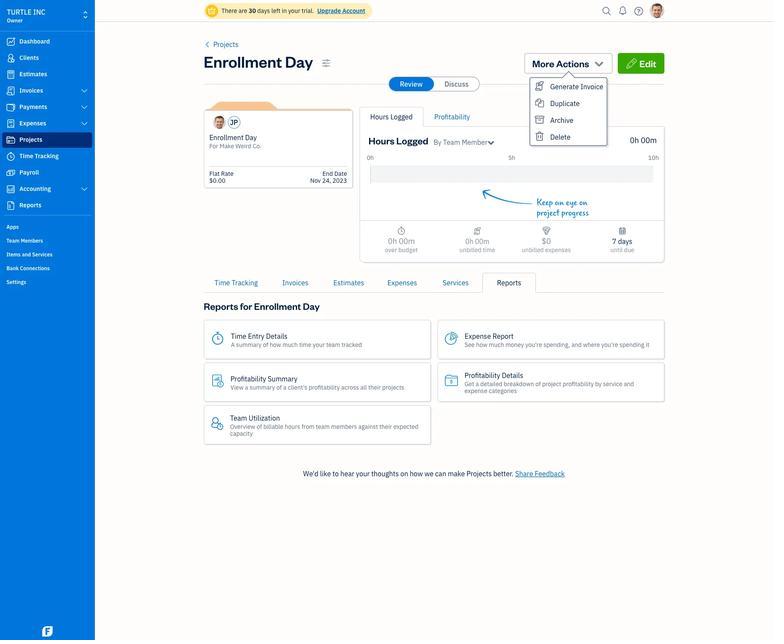 Task type: locate. For each thing, give the bounding box(es) containing it.
profitability inside profitability summary view a summary of a client's profitability across all their projects
[[231, 375, 266, 383]]

generate invoice button
[[531, 78, 607, 95]]

how inside time entry details a summary of how much time your team tracked
[[270, 341, 281, 349]]

spending,
[[544, 341, 570, 349]]

expenses image
[[542, 226, 551, 236]]

details up breakdown
[[502, 371, 524, 380]]

and inside main element
[[22, 251, 31, 258]]

chevrondown image
[[593, 57, 605, 69]]

feedback
[[535, 470, 565, 478]]

dashboard image
[[6, 38, 16, 46]]

team for members
[[6, 238, 20, 244]]

until
[[611, 246, 623, 254]]

0 vertical spatial estimates
[[19, 70, 47, 78]]

0 horizontal spatial a
[[245, 384, 248, 391]]

0 horizontal spatial days
[[257, 7, 270, 15]]

hours logged button
[[370, 112, 413, 122]]

projects right "project" icon
[[19, 136, 42, 144]]

0 horizontal spatial time
[[299, 341, 312, 349]]

2 chevron large down image from the top
[[80, 186, 88, 193]]

2 horizontal spatial reports
[[497, 279, 522, 287]]

by
[[595, 380, 602, 388]]

2 much from the left
[[489, 341, 504, 349]]

1 vertical spatial details
[[502, 371, 524, 380]]

profitability up by team member
[[435, 113, 470, 121]]

much down report
[[489, 341, 504, 349]]

1 vertical spatial team
[[316, 423, 330, 431]]

1 vertical spatial hours logged
[[369, 135, 429, 147]]

0 vertical spatial invoices link
[[2, 83, 92, 99]]

2 horizontal spatial a
[[476, 380, 479, 388]]

00m inside the 0h 00m over budget
[[399, 236, 415, 246]]

1 vertical spatial reports
[[497, 279, 522, 287]]

services up "bank connections" link
[[32, 251, 53, 258]]

expenses link down budget at right
[[376, 273, 429, 293]]

your left tracked
[[313, 341, 325, 349]]

invoice
[[581, 82, 604, 91]]

project right breakdown
[[542, 380, 561, 388]]

1 vertical spatial project
[[542, 380, 561, 388]]

1 horizontal spatial unbilled
[[522, 246, 544, 254]]

0 vertical spatial reports
[[19, 201, 41, 209]]

enrollment day
[[204, 51, 313, 72]]

logged down review
[[391, 113, 413, 121]]

1 much from the left
[[283, 341, 298, 349]]

much inside time entry details a summary of how much time your team tracked
[[283, 341, 298, 349]]

day for enrollment day for make weird co.
[[245, 133, 257, 142]]

0 vertical spatial time
[[483, 246, 495, 254]]

1 vertical spatial reports link
[[483, 273, 536, 293]]

a
[[476, 380, 479, 388], [245, 384, 248, 391], [283, 384, 287, 391]]

timetracking image
[[397, 226, 406, 236]]

time inside 0h 00m unbilled time
[[483, 246, 495, 254]]

projects right chevronleft icon
[[213, 40, 239, 49]]

1 vertical spatial time tracking
[[215, 279, 258, 287]]

more
[[532, 57, 555, 69]]

00m inside 0h 00m unbilled time
[[475, 237, 490, 246]]

profitability for profitability details
[[563, 380, 594, 388]]

client's
[[288, 384, 307, 391]]

days right 30
[[257, 7, 270, 15]]

your right hear
[[356, 470, 370, 478]]

how up summary
[[270, 341, 281, 349]]

1 horizontal spatial invoices
[[282, 279, 309, 287]]

0 vertical spatial chevron large down image
[[80, 104, 88, 111]]

profitability inside 'profitability details get a detailed breakdown of project profitability by service and expense categories'
[[465, 371, 500, 380]]

1 vertical spatial invoices link
[[269, 273, 322, 293]]

0 horizontal spatial time tracking
[[19, 152, 59, 160]]

reports for reports for enrollment day
[[204, 300, 238, 312]]

0 horizontal spatial 00m
[[399, 236, 415, 246]]

0 horizontal spatial invoices link
[[2, 83, 92, 99]]

keep an eye on project progress
[[537, 198, 589, 218]]

team inside "team members" link
[[6, 238, 20, 244]]

how down the expense on the right bottom of page
[[476, 341, 488, 349]]

hours logged down hours logged button
[[369, 135, 429, 147]]

profitability left across on the left
[[309, 384, 340, 391]]

estimate image
[[6, 70, 16, 79]]

invoices up reports for enrollment day
[[282, 279, 309, 287]]

1 vertical spatial projects
[[19, 136, 42, 144]]

profitability up view
[[231, 375, 266, 383]]

0 vertical spatial services
[[32, 251, 53, 258]]

profitability inside 'profitability details get a detailed breakdown of project profitability by service and expense categories'
[[563, 380, 594, 388]]

a right view
[[245, 384, 248, 391]]

1 chevron large down image from the top
[[80, 88, 88, 94]]

1 vertical spatial estimates link
[[322, 273, 376, 293]]

duplicate button
[[531, 95, 607, 112]]

estimates link for top invoices link
[[2, 67, 92, 82]]

services
[[32, 251, 53, 258], [443, 279, 469, 287]]

1 horizontal spatial projects
[[213, 40, 239, 49]]

0 vertical spatial team
[[326, 341, 340, 349]]

1 unbilled from the left
[[460, 246, 482, 254]]

summary down summary
[[250, 384, 275, 391]]

entry
[[248, 332, 265, 341]]

0 horizontal spatial reports
[[19, 201, 41, 209]]

hours
[[285, 423, 300, 431]]

items
[[6, 251, 21, 258]]

0 horizontal spatial services
[[32, 251, 53, 258]]

how left the we in the right of the page
[[410, 470, 423, 478]]

much up summary
[[283, 341, 298, 349]]

detailed
[[480, 380, 503, 388]]

0 horizontal spatial expenses link
[[2, 116, 92, 132]]

profitability inside profitability summary view a summary of a client's profitability across all their projects
[[309, 384, 340, 391]]

profitability
[[563, 380, 594, 388], [309, 384, 340, 391]]

you're right where
[[602, 341, 618, 349]]

7 days until due
[[611, 237, 635, 254]]

your inside time entry details a summary of how much time your team tracked
[[313, 341, 325, 349]]

0h inside 0h 00m unbilled time
[[466, 237, 474, 246]]

of right breakdown
[[536, 380, 541, 388]]

and inside expense report see how much money you're spending, and where you're spending it
[[572, 341, 582, 349]]

time tracking up the 'for'
[[215, 279, 258, 287]]

due
[[624, 246, 635, 254]]

profitability for profitability summary view a summary of a client's profitability across all their projects
[[231, 375, 266, 383]]

00m for 0h 00m over budget
[[399, 236, 415, 246]]

0 horizontal spatial much
[[283, 341, 298, 349]]

chevron large down image down 'payroll' link
[[80, 186, 88, 193]]

timer image
[[6, 152, 16, 161]]

0 vertical spatial expenses
[[19, 119, 46, 127]]

project inside 'profitability details get a detailed breakdown of project profitability by service and expense categories'
[[542, 380, 561, 388]]

projects link
[[2, 132, 92, 148]]

0 vertical spatial time tracking link
[[2, 149, 92, 164]]

1 horizontal spatial estimates
[[334, 279, 364, 287]]

invoices inside main element
[[19, 87, 43, 94]]

breakdown
[[504, 380, 534, 388]]

1 vertical spatial services
[[443, 279, 469, 287]]

team
[[326, 341, 340, 349], [316, 423, 330, 431]]

services down 0h 00m unbilled time
[[443, 279, 469, 287]]

day inside enrollment day for make weird co.
[[245, 133, 257, 142]]

expense
[[465, 387, 488, 395]]

00m down invoices icon
[[475, 237, 490, 246]]

1 vertical spatial chevron large down image
[[80, 186, 88, 193]]

1 horizontal spatial time tracking link
[[204, 273, 269, 293]]

projects inside projects link
[[19, 136, 42, 144]]

calendar image
[[619, 226, 627, 236]]

rate
[[221, 170, 234, 178]]

0 vertical spatial reports link
[[2, 198, 92, 214]]

their right all
[[368, 384, 381, 391]]

chevron large down image inside expenses link
[[80, 120, 88, 127]]

payment image
[[6, 103, 16, 112]]

0h for 0h 00m unbilled time
[[466, 237, 474, 246]]

chevron large down image for invoices
[[80, 88, 88, 94]]

2 horizontal spatial how
[[476, 341, 488, 349]]

00m
[[641, 135, 657, 145], [399, 236, 415, 246], [475, 237, 490, 246]]

a for profitability summary
[[245, 384, 248, 391]]

expenses down budget at right
[[388, 279, 417, 287]]

Hours Logged Group By field
[[434, 137, 495, 148]]

flat
[[209, 170, 220, 178]]

1 horizontal spatial expenses link
[[376, 273, 429, 293]]

projects inside projects button
[[213, 40, 239, 49]]

1 vertical spatial days
[[618, 237, 633, 246]]

team members link
[[2, 234, 92, 247]]

client image
[[6, 54, 16, 63]]

1 vertical spatial time
[[215, 279, 230, 287]]

profitability button
[[435, 112, 470, 122]]

0h inside the 0h 00m over budget
[[388, 236, 397, 246]]

0 vertical spatial tracking
[[35, 152, 59, 160]]

make
[[220, 142, 234, 150]]

co.
[[253, 142, 261, 150]]

unbilled inside $0 unbilled expenses
[[522, 246, 544, 254]]

time tracking link
[[2, 149, 92, 164], [204, 273, 269, 293]]

on inside the keep an eye on project progress
[[579, 198, 588, 208]]

1 you're from the left
[[526, 341, 542, 349]]

discuss link
[[434, 77, 479, 91]]

0 horizontal spatial team
[[6, 238, 20, 244]]

team up overview
[[230, 414, 247, 423]]

1 vertical spatial expenses
[[388, 279, 417, 287]]

billable
[[264, 423, 283, 431]]

1 vertical spatial summary
[[250, 384, 275, 391]]

settings for this project image
[[322, 58, 331, 69]]

0 horizontal spatial unbilled
[[460, 246, 482, 254]]

estimates link inside main element
[[2, 67, 92, 82]]

on right eye
[[579, 198, 588, 208]]

across
[[341, 384, 359, 391]]

0 horizontal spatial projects
[[19, 136, 42, 144]]

invoices up payments
[[19, 87, 43, 94]]

1 vertical spatial and
[[572, 341, 582, 349]]

days inside 7 days until due
[[618, 237, 633, 246]]

edit
[[640, 57, 657, 69]]

00m for 0h 00m unbilled time
[[475, 237, 490, 246]]

0 horizontal spatial estimates link
[[2, 67, 92, 82]]

2 vertical spatial and
[[624, 380, 634, 388]]

1 vertical spatial your
[[313, 341, 325, 349]]

0 horizontal spatial expenses
[[19, 119, 46, 127]]

a down summary
[[283, 384, 287, 391]]

tracking up the 'for'
[[232, 279, 258, 287]]

0 horizontal spatial tracking
[[35, 152, 59, 160]]

0 vertical spatial time
[[19, 152, 33, 160]]

and right service
[[624, 380, 634, 388]]

0 horizontal spatial on
[[401, 470, 408, 478]]

time
[[483, 246, 495, 254], [299, 341, 312, 349]]

freshbooks image
[[41, 627, 54, 637]]

1 vertical spatial expenses link
[[376, 273, 429, 293]]

overview
[[230, 423, 255, 431]]

1 vertical spatial time tracking link
[[204, 273, 269, 293]]

$0 unbilled expenses
[[522, 236, 571, 254]]

0 vertical spatial details
[[266, 332, 288, 341]]

details right entry
[[266, 332, 288, 341]]

enrollment for enrollment day
[[204, 51, 282, 72]]

you're right 'money'
[[526, 341, 542, 349]]

team inside time entry details a summary of how much time your team tracked
[[326, 341, 340, 349]]

more actions button
[[525, 53, 613, 74]]

expenses link
[[2, 116, 92, 132], [376, 273, 429, 293]]

1 vertical spatial time
[[299, 341, 312, 349]]

enrollment up make
[[209, 133, 244, 142]]

time inside time entry details a summary of how much time your team tracked
[[231, 332, 246, 341]]

0 vertical spatial team
[[443, 138, 460, 147]]

10h
[[649, 154, 659, 162]]

dashboard
[[19, 38, 50, 45]]

expenses down payments
[[19, 119, 46, 127]]

enrollment
[[204, 51, 282, 72], [209, 133, 244, 142], [254, 300, 301, 312]]

0 horizontal spatial how
[[270, 341, 281, 349]]

0 vertical spatial hours
[[370, 113, 389, 121]]

2 horizontal spatial your
[[356, 470, 370, 478]]

1 horizontal spatial much
[[489, 341, 504, 349]]

chevron large down image inside "payments" link
[[80, 104, 88, 111]]

services link
[[429, 273, 483, 293]]

expenses link up projects link
[[2, 116, 92, 132]]

1 horizontal spatial and
[[572, 341, 582, 349]]

summary inside profitability summary view a summary of a client's profitability across all their projects
[[250, 384, 275, 391]]

unbilled down invoices icon
[[460, 246, 482, 254]]

chevron large down image inside accounting link
[[80, 186, 88, 193]]

chevron large down image for accounting
[[80, 186, 88, 193]]

1 horizontal spatial on
[[579, 198, 588, 208]]

report image
[[6, 201, 16, 210]]

day left settings for this project image
[[285, 51, 313, 72]]

go to help image
[[632, 5, 646, 17]]

time tracking link up 'payroll' link
[[2, 149, 92, 164]]

summary
[[236, 341, 262, 349], [250, 384, 275, 391]]

2 chevron large down image from the top
[[80, 120, 88, 127]]

their right against
[[380, 423, 392, 431]]

end date nov 24, 2023
[[310, 170, 347, 185]]

of down summary
[[277, 384, 282, 391]]

1 vertical spatial enrollment
[[209, 133, 244, 142]]

1 horizontal spatial time
[[483, 246, 495, 254]]

hours inside button
[[370, 113, 389, 121]]

0 horizontal spatial estimates
[[19, 70, 47, 78]]

estimates link for the bottom expenses link
[[322, 273, 376, 293]]

profitability left by
[[563, 380, 594, 388]]

summary inside time entry details a summary of how much time your team tracked
[[236, 341, 262, 349]]

time tracking down projects link
[[19, 152, 59, 160]]

their inside profitability summary view a summary of a client's profitability across all their projects
[[368, 384, 381, 391]]

items and services
[[6, 251, 53, 258]]

of down entry
[[263, 341, 268, 349]]

enrollment right the 'for'
[[254, 300, 301, 312]]

2 horizontal spatial 00m
[[641, 135, 657, 145]]

2 horizontal spatial time
[[231, 332, 246, 341]]

estimates inside main element
[[19, 70, 47, 78]]

hours logged down review
[[370, 113, 413, 121]]

for
[[209, 142, 218, 150]]

end
[[323, 170, 333, 178]]

0h for 0h 00m over budget
[[388, 236, 397, 246]]

money
[[506, 341, 524, 349]]

logged left by
[[397, 135, 429, 147]]

projects
[[213, 40, 239, 49], [19, 136, 42, 144], [467, 470, 492, 478]]

time tracking inside main element
[[19, 152, 59, 160]]

1 vertical spatial tracking
[[232, 279, 258, 287]]

bank connections
[[6, 265, 50, 272]]

1 horizontal spatial details
[[502, 371, 524, 380]]

project down keep at right
[[537, 208, 560, 218]]

enrollment down projects button
[[204, 51, 282, 72]]

team down apps at left top
[[6, 238, 20, 244]]

tracking down projects link
[[35, 152, 59, 160]]

chevron large down image for expenses
[[80, 120, 88, 127]]

invoices
[[19, 87, 43, 94], [282, 279, 309, 287]]

0 vertical spatial chevron large down image
[[80, 88, 88, 94]]

unbilled
[[460, 246, 482, 254], [522, 246, 544, 254]]

we
[[425, 470, 434, 478]]

00m up the 10h
[[641, 135, 657, 145]]

reports for right reports link
[[497, 279, 522, 287]]

and right 'items'
[[22, 251, 31, 258]]

0 horizontal spatial and
[[22, 251, 31, 258]]

we'd like to hear your thoughts on how we can make projects better. share feedback
[[303, 470, 565, 478]]

profitability up detailed
[[465, 371, 500, 380]]

report
[[493, 332, 514, 341]]

payroll link
[[2, 165, 92, 181]]

hours logged
[[370, 113, 413, 121], [369, 135, 429, 147]]

0 vertical spatial day
[[285, 51, 313, 72]]

1 chevron large down image from the top
[[80, 104, 88, 111]]

hours
[[370, 113, 389, 121], [369, 135, 395, 147]]

details inside 'profitability details get a detailed breakdown of project profitability by service and expense categories'
[[502, 371, 524, 380]]

00m right over at top
[[399, 236, 415, 246]]

team inside team utilization overview of billable hours from team members against their expected capacity
[[316, 423, 330, 431]]

unbilled down "expenses" icon
[[522, 246, 544, 254]]

pencil image
[[626, 57, 638, 69]]

1 horizontal spatial you're
[[602, 341, 618, 349]]

tracking
[[35, 152, 59, 160], [232, 279, 258, 287]]

0 vertical spatial estimates link
[[2, 67, 92, 82]]

chevron large down image up "payments" link
[[80, 88, 88, 94]]

0 horizontal spatial time tracking link
[[2, 149, 92, 164]]

team right by
[[443, 138, 460, 147]]

invoice image
[[6, 87, 16, 95]]

expenses inside main element
[[19, 119, 46, 127]]

expense report see how much money you're spending, and where you're spending it
[[465, 332, 650, 349]]

0 vertical spatial invoices
[[19, 87, 43, 94]]

project image
[[6, 136, 16, 145]]

inc
[[33, 8, 45, 16]]

1 horizontal spatial expenses
[[388, 279, 417, 287]]

payments link
[[2, 100, 92, 115]]

days up due
[[618, 237, 633, 246]]

enrollment inside enrollment day for make weird co.
[[209, 133, 244, 142]]

a inside 'profitability details get a detailed breakdown of project profitability by service and expense categories'
[[476, 380, 479, 388]]

time inside time entry details a summary of how much time your team tracked
[[299, 341, 312, 349]]

chevron large down image
[[80, 88, 88, 94], [80, 186, 88, 193]]

2 unbilled from the left
[[522, 246, 544, 254]]

2 horizontal spatial and
[[624, 380, 634, 388]]

chevron large down image
[[80, 104, 88, 111], [80, 120, 88, 127]]

and left where
[[572, 341, 582, 349]]

0 vertical spatial enrollment
[[204, 51, 282, 72]]

of down utilization at the left bottom of the page
[[257, 423, 262, 431]]

invoices link up "payments" link
[[2, 83, 92, 99]]

upgrade account link
[[316, 7, 365, 15]]

2 vertical spatial projects
[[467, 470, 492, 478]]

profitability for profitability details get a detailed breakdown of project profitability by service and expense categories
[[465, 371, 500, 380]]

spending
[[620, 341, 645, 349]]

day up co.
[[245, 133, 257, 142]]

flat rate $0.00
[[209, 170, 234, 185]]

team inside team utilization overview of billable hours from team members against their expected capacity
[[230, 414, 247, 423]]

time tracking link up the 'for'
[[204, 273, 269, 293]]

summary down entry
[[236, 341, 262, 349]]

0 vertical spatial and
[[22, 251, 31, 258]]

your right in
[[288, 7, 300, 15]]

projects right make on the bottom of the page
[[467, 470, 492, 478]]

over
[[385, 246, 397, 254]]

invoices link up reports for enrollment day
[[269, 273, 322, 293]]

crown image
[[207, 6, 216, 15]]

an
[[555, 198, 564, 208]]

edit link
[[618, 53, 664, 74]]

and inside 'profitability details get a detailed breakdown of project profitability by service and expense categories'
[[624, 380, 634, 388]]

day up time entry details a summary of how much time your team tracked in the bottom left of the page
[[303, 300, 320, 312]]

search image
[[600, 5, 614, 17]]

1 vertical spatial chevron large down image
[[80, 120, 88, 127]]

on right thoughts
[[401, 470, 408, 478]]

team left tracked
[[326, 341, 340, 349]]

a right get
[[476, 380, 479, 388]]

team right from
[[316, 423, 330, 431]]

estimates
[[19, 70, 47, 78], [334, 279, 364, 287]]

of inside team utilization overview of billable hours from team members against their expected capacity
[[257, 423, 262, 431]]



Task type: vqa. For each thing, say whether or not it's contained in the screenshot.
Expenses link to the top
yes



Task type: describe. For each thing, give the bounding box(es) containing it.
apps
[[6, 224, 19, 230]]

expense
[[465, 332, 491, 341]]

owner
[[7, 17, 23, 24]]

member
[[462, 138, 488, 147]]

upgrade
[[317, 7, 341, 15]]

better.
[[494, 470, 514, 478]]

expected
[[394, 423, 419, 431]]

2 vertical spatial day
[[303, 300, 320, 312]]

1 horizontal spatial services
[[443, 279, 469, 287]]

categories
[[489, 387, 517, 395]]

profitability for profitability
[[435, 113, 470, 121]]

1 horizontal spatial time tracking
[[215, 279, 258, 287]]

progress
[[562, 208, 589, 218]]

invoices image
[[474, 226, 482, 236]]

delete button
[[531, 129, 607, 145]]

money image
[[6, 169, 16, 177]]

service
[[603, 380, 623, 388]]

delete
[[550, 133, 571, 141]]

make
[[448, 470, 465, 478]]

weird
[[236, 142, 251, 150]]

team members
[[6, 238, 43, 244]]

chevronleft image
[[204, 39, 212, 50]]

1 vertical spatial estimates
[[334, 279, 364, 287]]

clients link
[[2, 50, 92, 66]]

by team member
[[434, 138, 488, 147]]

1 horizontal spatial a
[[283, 384, 287, 391]]

of inside profitability summary view a summary of a client's profitability across all their projects
[[277, 384, 282, 391]]

thoughts
[[371, 470, 399, 478]]

0 horizontal spatial your
[[288, 7, 300, 15]]

for
[[240, 300, 252, 312]]

date
[[334, 170, 347, 178]]

hear
[[341, 470, 355, 478]]

1 vertical spatial hours
[[369, 135, 395, 147]]

how inside expense report see how much money you're spending, and where you're spending it
[[476, 341, 488, 349]]

team utilization overview of billable hours from team members against their expected capacity
[[230, 414, 419, 438]]

budget
[[399, 246, 418, 254]]

turtle inc owner
[[7, 8, 45, 24]]

settings
[[6, 279, 26, 286]]

7
[[613, 237, 617, 246]]

much inside expense report see how much money you're spending, and where you're spending it
[[489, 341, 504, 349]]

reports inside main element
[[19, 201, 41, 209]]

keep
[[537, 198, 553, 208]]

2 you're from the left
[[602, 341, 618, 349]]

accounting
[[19, 185, 51, 193]]

archive button
[[531, 112, 607, 129]]

nov
[[310, 177, 321, 185]]

2 vertical spatial enrollment
[[254, 300, 301, 312]]

dashboard link
[[2, 34, 92, 50]]

0h for 0h 00m
[[630, 135, 639, 145]]

notifications image
[[616, 2, 630, 19]]

share feedback button
[[515, 469, 565, 479]]

profitability for profitability summary
[[309, 384, 340, 391]]

of inside time entry details a summary of how much time your team tracked
[[263, 341, 268, 349]]

project inside the keep an eye on project progress
[[537, 208, 560, 218]]

time inside main element
[[19, 152, 33, 160]]

tracked
[[342, 341, 362, 349]]

summary for time
[[236, 341, 262, 349]]

connections
[[20, 265, 50, 272]]

like
[[320, 470, 331, 478]]

profitability summary view a summary of a client's profitability across all their projects
[[231, 375, 404, 391]]

share
[[515, 470, 533, 478]]

duplicate
[[550, 99, 580, 108]]

there
[[221, 7, 237, 15]]

summary for profitability
[[250, 384, 275, 391]]

clients
[[19, 54, 39, 62]]

a
[[231, 341, 235, 349]]

day for enrollment day
[[285, 51, 313, 72]]

to
[[333, 470, 339, 478]]

items and services link
[[2, 248, 92, 261]]

discuss
[[445, 80, 469, 88]]

1 horizontal spatial tracking
[[232, 279, 258, 287]]

we'd
[[303, 470, 319, 478]]

see
[[465, 341, 475, 349]]

0h 00m unbilled time
[[460, 237, 495, 254]]

$0
[[542, 236, 551, 246]]

there are 30 days left in your trial. upgrade account
[[221, 7, 365, 15]]

it
[[646, 341, 650, 349]]

chart image
[[6, 185, 16, 194]]

actions
[[556, 57, 589, 69]]

logged inside button
[[391, 113, 413, 121]]

generate
[[550, 82, 579, 91]]

0h for 0h
[[367, 154, 374, 162]]

team for utilization
[[230, 414, 247, 423]]

2 horizontal spatial projects
[[467, 470, 492, 478]]

more actions
[[532, 57, 589, 69]]

turtle
[[7, 8, 32, 16]]

1 vertical spatial on
[[401, 470, 408, 478]]

0 vertical spatial days
[[257, 7, 270, 15]]

0h 00m
[[630, 135, 657, 145]]

bank
[[6, 265, 19, 272]]

0 horizontal spatial reports link
[[2, 198, 92, 214]]

30
[[249, 7, 256, 15]]

details inside time entry details a summary of how much time your team tracked
[[266, 332, 288, 341]]

24,
[[322, 177, 331, 185]]

2 vertical spatial your
[[356, 470, 370, 478]]

00m for 0h 00m
[[641, 135, 657, 145]]

projects button
[[204, 39, 239, 50]]

payments
[[19, 103, 47, 111]]

enrollment for enrollment day for make weird co.
[[209, 133, 244, 142]]

$0.00
[[209, 177, 226, 185]]

1 vertical spatial logged
[[397, 135, 429, 147]]

jp
[[230, 118, 238, 127]]

expenses
[[545, 246, 571, 254]]

get
[[465, 380, 474, 388]]

all
[[361, 384, 367, 391]]

1 horizontal spatial time
[[215, 279, 230, 287]]

expense image
[[6, 119, 16, 128]]

tracking inside main element
[[35, 152, 59, 160]]

left
[[272, 7, 281, 15]]

payroll
[[19, 169, 39, 176]]

unbilled inside 0h 00m unbilled time
[[460, 246, 482, 254]]

0 vertical spatial expenses link
[[2, 116, 92, 132]]

members
[[21, 238, 43, 244]]

against
[[359, 423, 378, 431]]

team inside the hours logged group by field
[[443, 138, 460, 147]]

trial.
[[302, 7, 314, 15]]

a for profitability details
[[476, 380, 479, 388]]

time entry details a summary of how much time your team tracked
[[231, 332, 362, 349]]

of inside 'profitability details get a detailed breakdown of project profitability by service and expense categories'
[[536, 380, 541, 388]]

1 horizontal spatial reports link
[[483, 273, 536, 293]]

review
[[400, 80, 423, 88]]

1 horizontal spatial how
[[410, 470, 423, 478]]

projects
[[382, 384, 404, 391]]

summary
[[268, 375, 298, 383]]

generate invoice
[[550, 82, 604, 91]]

from
[[302, 423, 315, 431]]

main element
[[0, 0, 116, 641]]

accounting link
[[2, 182, 92, 197]]

chevron large down image for payments
[[80, 104, 88, 111]]

members
[[331, 423, 357, 431]]

0 vertical spatial hours logged
[[370, 113, 413, 121]]

their inside team utilization overview of billable hours from team members against their expected capacity
[[380, 423, 392, 431]]

services inside main element
[[32, 251, 53, 258]]

view
[[231, 384, 244, 391]]

1 horizontal spatial invoices link
[[269, 273, 322, 293]]



